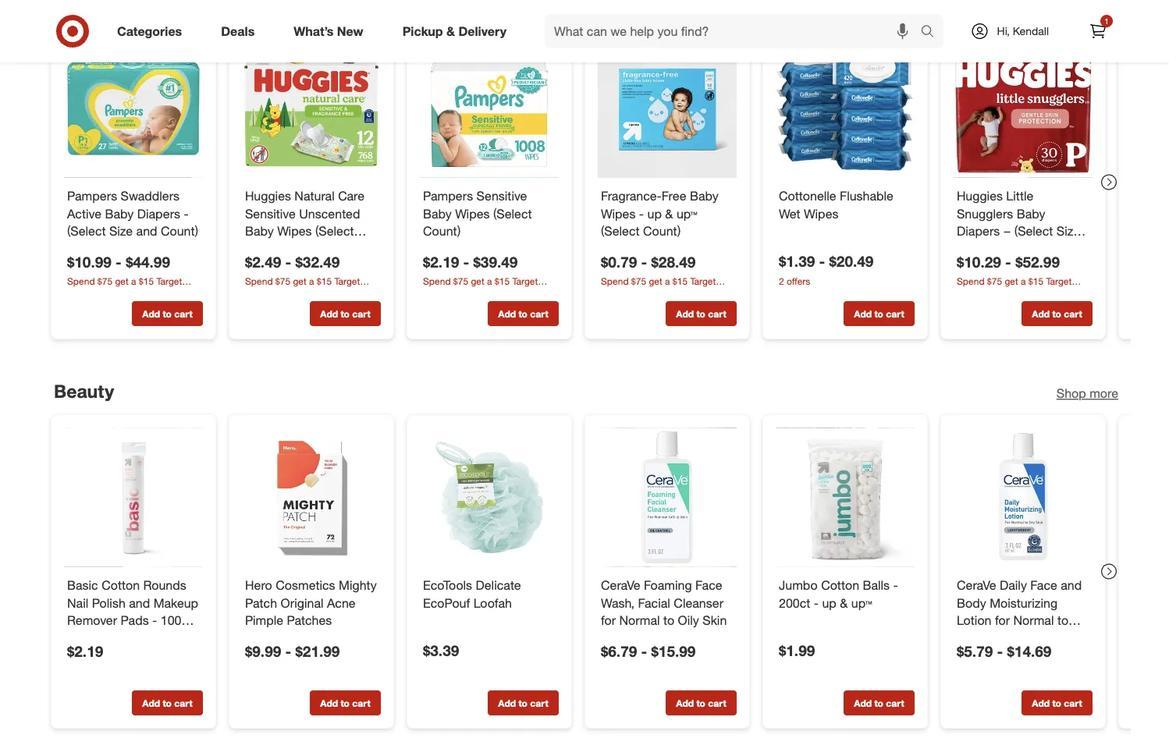 Task type: describe. For each thing, give the bounding box(es) containing it.
to inside 'cerave foaming face wash, facial cleanser for normal to oily skin'
[[664, 614, 675, 629]]

jumbo cotton balls - 200ct - up & up™
[[779, 578, 899, 611]]

cart for hero cosmetics mighty patch original acne pimple patches
[[352, 698, 371, 710]]

target inside huggies little snugglers baby diapers – (select size and count) $10.29 - $52.99 spend $75 get a $15 target giftcard on diapers & wipes
[[1047, 276, 1072, 287]]

what's new link
[[281, 14, 383, 48]]

ecopouf
[[423, 596, 470, 611]]

loofah
[[474, 596, 512, 611]]

wipes for $10.99 - $44.99
[[161, 289, 186, 301]]

diapers for $0.79
[[653, 289, 684, 301]]

hi, kendall
[[998, 24, 1050, 38]]

deals
[[221, 23, 255, 39]]

2
[[779, 275, 785, 287]]

& inside fragrance-free baby wipes - up & up™ (select count)
[[666, 206, 674, 221]]

delicate
[[476, 578, 521, 593]]

(select inside pampers swaddlers active baby diapers - (select size and count)
[[67, 224, 106, 239]]

diapers inside huggies little snugglers baby diapers – (select size and count) $10.29 - $52.99 spend $75 get a $15 target giftcard on diapers & wipes
[[1009, 289, 1040, 301]]

baby inside pampers sensitive baby wipes (select count)
[[423, 206, 452, 221]]

lotion
[[957, 614, 992, 629]]

up™ inside jumbo cotton balls - 200ct - up & up™
[[852, 596, 873, 611]]

$10.99 - $44.99 spend $75 get a $15 target giftcard on diapers & wipes
[[67, 253, 186, 301]]

sensitive inside huggies natural care sensitive unscented baby wipes (select count) $2.49 - $32.49 spend $75 get a $15 target giftcard on diapers & wipes
[[245, 206, 296, 221]]

free inside cerave daily face and body moisturizing lotion for normal to dry skin - fragrance free
[[957, 649, 982, 665]]

pimple
[[245, 614, 283, 629]]

$44.99
[[126, 253, 170, 271]]

What can we help you find? suggestions appear below search field
[[545, 14, 925, 48]]

200ct
[[779, 596, 811, 611]]

pickup & delivery link
[[389, 14, 526, 48]]

categories
[[117, 23, 182, 39]]

$75 for $0.79
[[632, 276, 647, 287]]

add to cart for cerave daily face and body moisturizing lotion for normal to dry skin - fragrance free
[[1033, 698, 1083, 710]]

skin inside cerave daily face and body moisturizing lotion for normal to dry skin - fragrance free
[[981, 632, 1005, 647]]

$2.19 - $39.49 spend $75 get a $15 target giftcard on diapers & wipes
[[423, 253, 542, 301]]

and inside cerave daily face and body moisturizing lotion for normal to dry skin - fragrance free
[[1062, 578, 1083, 593]]

ecotools delicate ecopouf loofah link
[[423, 577, 556, 613]]

$1.39
[[779, 253, 816, 271]]

up inside jumbo cotton balls - 200ct - up & up™
[[823, 596, 837, 611]]

$75 inside huggies little snugglers baby diapers – (select size and count) $10.29 - $52.99 spend $75 get a $15 target giftcard on diapers & wipes
[[988, 276, 1003, 287]]

hero cosmetics mighty patch original acne pimple patches link
[[245, 577, 378, 630]]

target for $10.99 - $44.99
[[157, 276, 182, 287]]

$3.39
[[423, 643, 459, 660]]

to for pampers swaddlers active baby diapers - (select size and count)
[[163, 308, 172, 320]]

$39.49
[[474, 253, 518, 271]]

on for $0.79
[[639, 289, 650, 301]]

$6.79
[[601, 643, 637, 661]]

search button
[[914, 14, 952, 52]]

$2.49
[[245, 253, 281, 271]]

& inside $10.99 - $44.99 spend $75 get a $15 target giftcard on diapers & wipes
[[152, 289, 158, 301]]

wash,
[[601, 596, 635, 611]]

$32.49
[[296, 253, 340, 271]]

a inside huggies natural care sensitive unscented baby wipes (select count) $2.49 - $32.49 spend $75 get a $15 target giftcard on diapers & wipes
[[309, 276, 314, 287]]

wipes inside huggies natural care sensitive unscented baby wipes (select count) $2.49 - $32.49 spend $75 get a $15 target giftcard on diapers & wipes
[[277, 224, 312, 239]]

huggies little snugglers baby diapers – (select size and count) link
[[957, 187, 1090, 257]]

for inside 'cerave foaming face wash, facial cleanser for normal to oily skin'
[[601, 614, 616, 629]]

& inside $2.19 - $39.49 spend $75 get a $15 target giftcard on diapers & wipes
[[509, 289, 514, 301]]

nail
[[67, 596, 88, 611]]

pampers sensitive baby wipes (select count)
[[423, 188, 532, 239]]

$2.19 inside $2.19 - $39.49 spend $75 get a $15 target giftcard on diapers & wipes
[[423, 253, 459, 271]]

1 link
[[1082, 14, 1116, 48]]

fragrance-
[[601, 188, 662, 203]]

on for $10.99
[[105, 289, 116, 301]]

add to cart button for hero cosmetics mighty patch original acne pimple patches
[[310, 691, 381, 716]]

acne
[[327, 596, 356, 611]]

& inside $0.79 - $28.49 spend $75 get a $15 target giftcard on diapers & wipes
[[687, 289, 693, 301]]

huggies for $2.49
[[245, 188, 291, 203]]

to for huggies natural care sensitive unscented baby wipes (select count)
[[341, 308, 350, 320]]

balls
[[863, 578, 890, 593]]

wipes for $0.79
[[601, 206, 636, 221]]

cart for huggies little snugglers baby diapers – (select size and count)
[[1065, 308, 1083, 320]]

oily
[[678, 614, 700, 629]]

spend for $2.19 - $39.49
[[423, 276, 451, 287]]

cart for basic cotton rounds nail polish and makeup remover pads - 100ct - up & up™
[[174, 698, 193, 710]]

huggies natural care sensitive unscented baby wipes (select count) link
[[245, 187, 378, 257]]

cottonelle flushable wet wipes link
[[779, 187, 912, 223]]

spend for $0.79 - $28.49
[[601, 276, 629, 287]]

$5.79 - $14.69
[[957, 643, 1052, 661]]

- inside huggies little snugglers baby diapers – (select size and count) $10.29 - $52.99 spend $75 get a $15 target giftcard on diapers & wipes
[[1006, 253, 1012, 271]]

up™ inside fragrance-free baby wipes - up & up™ (select count)
[[677, 206, 698, 221]]

get inside huggies little snugglers baby diapers – (select size and count) $10.29 - $52.99 spend $75 get a $15 target giftcard on diapers & wipes
[[1005, 276, 1019, 287]]

rounds
[[143, 578, 186, 593]]

- inside $10.99 - $44.99 spend $75 get a $15 target giftcard on diapers & wipes
[[116, 253, 122, 271]]

cotton for basic cotton rounds nail polish and makeup remover pads - 100ct - up & up™ $2.19
[[102, 578, 140, 593]]

cotton for jumbo cotton balls - 200ct - up & up™
[[822, 578, 860, 593]]

$28.49
[[652, 253, 696, 271]]

add to cart for cottonelle flushable wet wipes
[[855, 308, 905, 320]]

(select inside huggies little snugglers baby diapers – (select size and count) $10.29 - $52.99 spend $75 get a $15 target giftcard on diapers & wipes
[[1015, 224, 1054, 239]]

pampers for $2.19
[[423, 188, 473, 203]]

add for pampers sensitive baby wipes (select count)
[[499, 308, 516, 320]]

natural
[[295, 188, 335, 203]]

cerave daily face and body moisturizing lotion for normal to dry skin - fragrance free
[[957, 578, 1083, 665]]

$15 inside huggies little snugglers baby diapers – (select size and count) $10.29 - $52.99 spend $75 get a $15 target giftcard on diapers & wipes
[[1029, 276, 1044, 287]]

$15 inside huggies natural care sensitive unscented baby wipes (select count) $2.49 - $32.49 spend $75 get a $15 target giftcard on diapers & wipes
[[317, 276, 332, 287]]

cerave foaming face wash, facial cleanser for normal to oily skin link
[[601, 577, 734, 630]]

moisturizing
[[990, 596, 1058, 611]]

a for $2.19
[[487, 276, 492, 287]]

to for hero cosmetics mighty patch original acne pimple patches
[[341, 698, 350, 710]]

free inside fragrance-free baby wipes - up & up™ (select count)
[[662, 188, 687, 203]]

beauty
[[54, 380, 114, 402]]

- inside cerave daily face and body moisturizing lotion for normal to dry skin - fragrance free
[[1008, 632, 1013, 647]]

count) inside huggies natural care sensitive unscented baby wipes (select count) $2.49 - $32.49 spend $75 get a $15 target giftcard on diapers & wipes
[[245, 242, 283, 257]]

add to cart button for pampers sensitive baby wipes (select count)
[[488, 301, 559, 326]]

add to cart for cerave foaming face wash, facial cleanser for normal to oily skin
[[677, 698, 727, 710]]

cart for huggies natural care sensitive unscented baby wipes (select count)
[[352, 308, 371, 320]]

wipes for $2.19 - $39.49
[[517, 289, 542, 301]]

delivery
[[459, 23, 507, 39]]

$1.39 - $20.49 2 offers
[[779, 253, 874, 287]]

$10.99
[[67, 253, 112, 271]]

diapers for $10.99
[[118, 289, 150, 301]]

add to cart for basic cotton rounds nail polish and makeup remover pads - 100ct - up & up™
[[142, 698, 193, 710]]

wipes for $0.79 - $28.49
[[695, 289, 720, 301]]

fragrance
[[1017, 632, 1072, 647]]

a inside huggies little snugglers baby diapers – (select size and count) $10.29 - $52.99 spend $75 get a $15 target giftcard on diapers & wipes
[[1022, 276, 1027, 287]]

add for cerave daily face and body moisturizing lotion for normal to dry skin - fragrance free
[[1033, 698, 1050, 710]]

$1.99
[[779, 643, 816, 660]]

fragrance-free baby wipes - up & up™ (select count)
[[601, 188, 719, 239]]

cart for pampers swaddlers active baby diapers - (select size and count)
[[174, 308, 193, 320]]

spend for $10.99 - $44.99
[[67, 276, 95, 287]]

add to cart for huggies little snugglers baby diapers – (select size and count)
[[1033, 308, 1083, 320]]

cart for cerave daily face and body moisturizing lotion for normal to dry skin - fragrance free
[[1065, 698, 1083, 710]]

spend $75 get a $15 target giftcard on diapers & wipes button for $2.19 - $39.49
[[423, 275, 559, 301]]

- inside pampers swaddlers active baby diapers - (select size and count)
[[184, 206, 189, 221]]

1
[[1105, 16, 1110, 26]]

care
[[338, 188, 365, 203]]

& inside huggies little snugglers baby diapers – (select size and count) $10.29 - $52.99 spend $75 get a $15 target giftcard on diapers & wipes
[[1043, 289, 1049, 301]]

hi,
[[998, 24, 1010, 38]]

what's
[[294, 23, 334, 39]]

basic
[[67, 578, 98, 593]]

100ct
[[161, 614, 192, 629]]

get for $0.79
[[649, 276, 663, 287]]

to for pampers sensitive baby wipes (select count)
[[519, 308, 528, 320]]

dry
[[957, 632, 977, 647]]

$75 for $2.19
[[454, 276, 469, 287]]

normal inside cerave daily face and body moisturizing lotion for normal to dry skin - fragrance free
[[1014, 614, 1055, 629]]

target for $0.79 - $28.49
[[691, 276, 716, 287]]

fragrance-free baby wipes - up & up™ (select count) link
[[601, 187, 734, 241]]

add to cart button for cottonelle flushable wet wipes
[[844, 301, 915, 326]]

(select inside pampers sensitive baby wipes (select count)
[[494, 206, 532, 221]]

shop more button
[[1057, 385, 1119, 403]]

count) for huggies little snugglers baby diapers – (select size and count) $10.29 - $52.99 spend $75 get a $15 target giftcard on diapers & wipes
[[982, 242, 1020, 257]]

$75 inside huggies natural care sensitive unscented baby wipes (select count) $2.49 - $32.49 spend $75 get a $15 target giftcard on diapers & wipes
[[276, 276, 291, 287]]

and inside basic cotton rounds nail polish and makeup remover pads - 100ct - up & up™ $2.19
[[129, 596, 150, 611]]

- inside $0.79 - $28.49 spend $75 get a $15 target giftcard on diapers & wipes
[[642, 253, 648, 271]]

add for cottonelle flushable wet wipes
[[855, 308, 872, 320]]

and inside pampers swaddlers active baby diapers - (select size and count)
[[136, 224, 157, 239]]

cerave daily face and body moisturizing lotion for normal to dry skin - fragrance free link
[[957, 577, 1090, 665]]

spend inside huggies natural care sensitive unscented baby wipes (select count) $2.49 - $32.49 spend $75 get a $15 target giftcard on diapers & wipes
[[245, 276, 273, 287]]

add to cart button for pampers swaddlers active baby diapers - (select size and count)
[[132, 301, 203, 326]]

basic cotton rounds nail polish and makeup remover pads - 100ct - up & up™ link
[[67, 577, 200, 647]]

cart for ecotools delicate ecopouf loofah
[[531, 698, 549, 710]]

pampers swaddlers active baby diapers - (select size and count) link
[[67, 187, 200, 241]]

$15 for $0.79 - $28.49
[[673, 276, 688, 287]]

add to cart button for cerave foaming face wash, facial cleanser for normal to oily skin
[[666, 691, 737, 716]]

wipes for $1.39
[[804, 206, 839, 221]]

and inside huggies little snugglers baby diapers – (select size and count) $10.29 - $52.99 spend $75 get a $15 target giftcard on diapers & wipes
[[957, 242, 979, 257]]

add for jumbo cotton balls - 200ct - up & up™
[[855, 698, 872, 710]]

foaming
[[644, 578, 692, 593]]

target for $2.19 - $39.49
[[513, 276, 538, 287]]

patches
[[287, 614, 332, 629]]

to for huggies little snugglers baby diapers – (select size and count)
[[1053, 308, 1062, 320]]

up™ inside basic cotton rounds nail polish and makeup remover pads - 100ct - up & up™ $2.19
[[105, 632, 126, 647]]

facial
[[638, 596, 671, 611]]

what's new
[[294, 23, 364, 39]]

baby inside huggies natural care sensitive unscented baby wipes (select count) $2.49 - $32.49 spend $75 get a $15 target giftcard on diapers & wipes
[[245, 224, 274, 239]]

huggies natural care sensitive unscented baby wipes (select count) $2.49 - $32.49 spend $75 get a $15 target giftcard on diapers & wipes
[[245, 188, 365, 301]]

shop
[[1057, 386, 1087, 401]]

add for fragrance-free baby wipes - up & up™ (select count)
[[677, 308, 694, 320]]

add to cart for pampers sensitive baby wipes (select count)
[[499, 308, 549, 320]]

shop more
[[1057, 386, 1119, 401]]

hero cosmetics mighty patch original acne pimple patches
[[245, 578, 377, 629]]

jumbo
[[779, 578, 818, 593]]

add to cart for hero cosmetics mighty patch original acne pimple patches
[[320, 698, 371, 710]]

a for $0.79
[[665, 276, 670, 287]]

add for pampers swaddlers active baby diapers - (select size and count)
[[142, 308, 160, 320]]

makeup
[[154, 596, 198, 611]]

add to cart button for cerave daily face and body moisturizing lotion for normal to dry skin - fragrance free
[[1022, 691, 1093, 716]]

$15.99
[[652, 643, 696, 661]]

(select inside huggies natural care sensitive unscented baby wipes (select count) $2.49 - $32.49 spend $75 get a $15 target giftcard on diapers & wipes
[[316, 224, 354, 239]]

diapers for -
[[137, 206, 180, 221]]



Task type: vqa. For each thing, say whether or not it's contained in the screenshot.
Hutch
no



Task type: locate. For each thing, give the bounding box(es) containing it.
skin down lotion
[[981, 632, 1005, 647]]

0 vertical spatial up™
[[677, 206, 698, 221]]

2 $15 from the left
[[317, 276, 332, 287]]

spend $75 get a $15 target giftcard on diapers & wipes button for $10.99 - $44.99
[[67, 275, 203, 301]]

pampers swaddlers active baby diapers - (select size and count)
[[67, 188, 199, 239]]

0 horizontal spatial skin
[[703, 614, 727, 629]]

target inside $0.79 - $28.49 spend $75 get a $15 target giftcard on diapers & wipes
[[691, 276, 716, 287]]

1 diapers from the left
[[118, 289, 150, 301]]

$2.19 inside basic cotton rounds nail polish and makeup remover pads - 100ct - up & up™ $2.19
[[67, 643, 103, 661]]

1 horizontal spatial for
[[996, 614, 1011, 629]]

mighty
[[339, 578, 377, 593]]

$15 down $44.99
[[139, 276, 154, 287]]

0 vertical spatial sensitive
[[477, 188, 527, 203]]

huggies left 'natural' on the left top of the page
[[245, 188, 291, 203]]

spend $75 get a $15 target giftcard on diapers & wipes button for $10.29 - $52.99
[[957, 275, 1093, 301]]

& down '$39.49' in the left top of the page
[[509, 289, 514, 301]]

pampers inside pampers sensitive baby wipes (select count)
[[423, 188, 473, 203]]

$0.79 - $28.49 spend $75 get a $15 target giftcard on diapers & wipes
[[601, 253, 720, 301]]

2 huggies from the left
[[957, 188, 1004, 203]]

diapers down '$39.49' in the left top of the page
[[475, 289, 506, 301]]

0 horizontal spatial $2.19
[[67, 643, 103, 661]]

spend $75 get a $15 target giftcard on diapers & wipes button down $44.99
[[67, 275, 203, 301]]

$75 down $0.79
[[632, 276, 647, 287]]

1 get from the left
[[115, 276, 129, 287]]

2 vertical spatial up™
[[105, 632, 126, 647]]

face up moisturizing
[[1031, 578, 1058, 593]]

diapers down $52.99
[[1009, 289, 1040, 301]]

cerave inside 'cerave foaming face wash, facial cleanser for normal to oily skin'
[[601, 578, 641, 593]]

diapers down swaddlers
[[137, 206, 180, 221]]

target inside huggies natural care sensitive unscented baby wipes (select count) $2.49 - $32.49 spend $75 get a $15 target giftcard on diapers & wipes
[[335, 276, 360, 287]]

spend $75 get a $15 target giftcard on diapers & wipes button down $32.49 in the left of the page
[[245, 275, 381, 301]]

count) left $32.49 in the left of the page
[[245, 242, 283, 257]]

- inside fragrance-free baby wipes - up & up™ (select count)
[[640, 206, 644, 221]]

0 horizontal spatial normal
[[620, 614, 660, 629]]

wipes inside $2.19 - $39.49 spend $75 get a $15 target giftcard on diapers & wipes
[[517, 289, 542, 301]]

cerave for $5.79
[[957, 578, 997, 593]]

to inside cerave daily face and body moisturizing lotion for normal to dry skin - fragrance free
[[1058, 614, 1069, 629]]

and
[[136, 224, 157, 239], [957, 242, 979, 257], [1062, 578, 1083, 593], [129, 596, 150, 611]]

diapers inside $2.19 - $39.49 spend $75 get a $15 target giftcard on diapers & wipes
[[475, 289, 506, 301]]

2 giftcard from the left
[[245, 289, 281, 301]]

add
[[142, 308, 160, 320], [320, 308, 338, 320], [499, 308, 516, 320], [677, 308, 694, 320], [855, 308, 872, 320], [1033, 308, 1050, 320], [142, 698, 160, 710], [320, 698, 338, 710], [499, 698, 516, 710], [677, 698, 694, 710], [855, 698, 872, 710], [1033, 698, 1050, 710]]

normal inside 'cerave foaming face wash, facial cleanser for normal to oily skin'
[[620, 614, 660, 629]]

baby inside huggies little snugglers baby diapers – (select size and count) $10.29 - $52.99 spend $75 get a $15 target giftcard on diapers & wipes
[[1017, 206, 1046, 221]]

$9.99 - $21.99
[[245, 643, 340, 661]]

and up the pads
[[129, 596, 150, 611]]

normal down moisturizing
[[1014, 614, 1055, 629]]

get down $44.99
[[115, 276, 129, 287]]

$15 down $32.49 in the left of the page
[[317, 276, 332, 287]]

1 normal from the left
[[620, 614, 660, 629]]

2 horizontal spatial up™
[[852, 596, 873, 611]]

2 pampers from the left
[[423, 188, 473, 203]]

5 target from the left
[[1047, 276, 1072, 287]]

5 get from the left
[[1005, 276, 1019, 287]]

target down '$39.49' in the left top of the page
[[513, 276, 538, 287]]

pampers
[[67, 188, 117, 203], [423, 188, 473, 203]]

5 wipes from the left
[[1051, 289, 1076, 301]]

a down the $28.49
[[665, 276, 670, 287]]

5 spend $75 get a $15 target giftcard on diapers & wipes button from the left
[[957, 275, 1093, 301]]

spend $75 get a $15 target giftcard on diapers & wipes button down $52.99
[[957, 275, 1093, 301]]

a down $52.99
[[1022, 276, 1027, 287]]

(select down "active"
[[67, 224, 106, 239]]

pampers for $10.99
[[67, 188, 117, 203]]

huggies natural care sensitive unscented baby wipes (select count) image
[[242, 39, 381, 178], [242, 39, 381, 178]]

1 $15 from the left
[[139, 276, 154, 287]]

& right 200ct
[[841, 596, 848, 611]]

a down $44.99
[[131, 276, 136, 287]]

- inside huggies natural care sensitive unscented baby wipes (select count) $2.49 - $32.49 spend $75 get a $15 target giftcard on diapers & wipes
[[285, 253, 292, 271]]

add to cart for pampers swaddlers active baby diapers - (select size and count)
[[142, 308, 193, 320]]

wipes inside pampers sensitive baby wipes (select count)
[[455, 206, 490, 221]]

3 wipes from the left
[[517, 289, 542, 301]]

& down remover
[[93, 632, 101, 647]]

wipes inside $10.99 - $44.99 spend $75 get a $15 target giftcard on diapers & wipes
[[161, 289, 186, 301]]

original
[[281, 596, 324, 611]]

add to cart button for huggies little snugglers baby diapers – (select size and count)
[[1022, 301, 1093, 326]]

size up $44.99
[[109, 224, 133, 239]]

1 on from the left
[[105, 289, 116, 301]]

1 horizontal spatial cotton
[[822, 578, 860, 593]]

huggies inside huggies natural care sensitive unscented baby wipes (select count) $2.49 - $32.49 spend $75 get a $15 target giftcard on diapers & wipes
[[245, 188, 291, 203]]

cotton up polish
[[102, 578, 140, 593]]

cotton left balls
[[822, 578, 860, 593]]

4 diapers from the left
[[653, 289, 684, 301]]

baby down little
[[1017, 206, 1046, 221]]

$2.19
[[423, 253, 459, 271], [67, 643, 103, 661]]

cotton inside jumbo cotton balls - 200ct - up & up™
[[822, 578, 860, 593]]

spend $75 get a $15 target giftcard on diapers & wipes button for $0.79 - $28.49
[[601, 275, 737, 301]]

wipes inside cottonelle flushable wet wipes
[[804, 206, 839, 221]]

and down snugglers
[[957, 242, 979, 257]]

to for fragrance-free baby wipes - up & up™ (select count)
[[697, 308, 706, 320]]

0 vertical spatial diapers
[[137, 206, 180, 221]]

4 a from the left
[[665, 276, 670, 287]]

$15
[[139, 276, 154, 287], [317, 276, 332, 287], [495, 276, 510, 287], [673, 276, 688, 287], [1029, 276, 1044, 287]]

baby inside pampers swaddlers active baby diapers - (select size and count)
[[105, 206, 134, 221]]

diapers inside huggies little snugglers baby diapers – (select size and count) $10.29 - $52.99 spend $75 get a $15 target giftcard on diapers & wipes
[[957, 224, 1001, 239]]

daily
[[1001, 578, 1028, 593]]

for inside cerave daily face and body moisturizing lotion for normal to dry skin - fragrance free
[[996, 614, 1011, 629]]

0 horizontal spatial for
[[601, 614, 616, 629]]

unscented
[[299, 206, 360, 221]]

4 spend from the left
[[601, 276, 629, 287]]

face
[[696, 578, 723, 593], [1031, 578, 1058, 593]]

1 spend from the left
[[67, 276, 95, 287]]

baby right "active"
[[105, 206, 134, 221]]

add to cart button for ecotools delicate ecopouf loofah
[[488, 691, 559, 716]]

2 normal from the left
[[1014, 614, 1055, 629]]

1 cotton from the left
[[102, 578, 140, 593]]

little
[[1007, 188, 1034, 203]]

1 horizontal spatial $2.19
[[423, 253, 459, 271]]

face up cleanser
[[696, 578, 723, 593]]

2 cerave from the left
[[957, 578, 997, 593]]

1 horizontal spatial cerave
[[957, 578, 997, 593]]

pampers sensitive baby wipes (select count) image
[[420, 39, 559, 178], [420, 39, 559, 178]]

ecotools delicate ecopouf loofah
[[423, 578, 521, 611]]

& up the $28.49
[[666, 206, 674, 221]]

$15 for $2.19 - $39.49
[[495, 276, 510, 287]]

on inside huggies little snugglers baby diapers – (select size and count) $10.29 - $52.99 spend $75 get a $15 target giftcard on diapers & wipes
[[996, 289, 1006, 301]]

2 wipes from the left
[[339, 289, 364, 301]]

pickup & delivery
[[403, 23, 507, 39]]

add to cart for huggies natural care sensitive unscented baby wipes (select count)
[[320, 308, 371, 320]]

1 horizontal spatial face
[[1031, 578, 1058, 593]]

pampers inside pampers swaddlers active baby diapers - (select size and count)
[[67, 188, 117, 203]]

huggies for count)
[[957, 188, 1004, 203]]

giftcard for $2.19 - $39.49
[[423, 289, 459, 301]]

cerave up body
[[957, 578, 997, 593]]

& right pickup
[[447, 23, 455, 39]]

offers
[[787, 275, 811, 287]]

for down moisturizing
[[996, 614, 1011, 629]]

get inside huggies natural care sensitive unscented baby wipes (select count) $2.49 - $32.49 spend $75 get a $15 target giftcard on diapers & wipes
[[293, 276, 307, 287]]

get down $52.99
[[1005, 276, 1019, 287]]

add for hero cosmetics mighty patch original acne pimple patches
[[320, 698, 338, 710]]

get down '$39.49' in the left top of the page
[[471, 276, 485, 287]]

wipes down cottonelle
[[804, 206, 839, 221]]

4 giftcard from the left
[[601, 289, 637, 301]]

cerave daily face and body moisturizing lotion for normal to dry skin - fragrance free image
[[954, 429, 1093, 568], [954, 429, 1093, 568]]

a down $32.49 in the left of the page
[[309, 276, 314, 287]]

diapers
[[118, 289, 150, 301], [297, 289, 328, 301], [475, 289, 506, 301], [653, 289, 684, 301], [1009, 289, 1040, 301]]

2 spend from the left
[[245, 276, 273, 287]]

& down $32.49 in the left of the page
[[330, 289, 336, 301]]

swaddlers
[[121, 188, 180, 203]]

giftcard inside huggies natural care sensitive unscented baby wipes (select count) $2.49 - $32.49 spend $75 get a $15 target giftcard on diapers & wipes
[[245, 289, 281, 301]]

0 horizontal spatial huggies
[[245, 188, 291, 203]]

to
[[163, 308, 172, 320], [341, 308, 350, 320], [519, 308, 528, 320], [697, 308, 706, 320], [875, 308, 884, 320], [1053, 308, 1062, 320], [664, 614, 675, 629], [1058, 614, 1069, 629], [163, 698, 172, 710], [341, 698, 350, 710], [519, 698, 528, 710], [697, 698, 706, 710], [875, 698, 884, 710], [1053, 698, 1062, 710]]

2 a from the left
[[309, 276, 314, 287]]

1 horizontal spatial huggies
[[957, 188, 1004, 203]]

add to cart for ecotools delicate ecopouf loofah
[[499, 698, 549, 710]]

$15 down the $28.49
[[673, 276, 688, 287]]

deals link
[[208, 14, 274, 48]]

get for $10.99
[[115, 276, 129, 287]]

2 face from the left
[[1031, 578, 1058, 593]]

$6.79 - $15.99
[[601, 643, 696, 661]]

3 a from the left
[[487, 276, 492, 287]]

size inside huggies little snugglers baby diapers – (select size and count) $10.29 - $52.99 spend $75 get a $15 target giftcard on diapers & wipes
[[1057, 224, 1081, 239]]

count) down '–'
[[982, 242, 1020, 257]]

size for swaddlers
[[109, 224, 133, 239]]

add to cart button for jumbo cotton balls - 200ct - up & up™
[[844, 691, 915, 716]]

remover
[[67, 614, 117, 629]]

on
[[105, 289, 116, 301], [283, 289, 294, 301], [461, 289, 472, 301], [639, 289, 650, 301], [996, 289, 1006, 301]]

0 horizontal spatial cerave
[[601, 578, 641, 593]]

target down the $28.49
[[691, 276, 716, 287]]

$2.19 down remover
[[67, 643, 103, 661]]

count) inside fragrance-free baby wipes - up & up™ (select count)
[[644, 224, 681, 239]]

$5.79
[[957, 643, 994, 661]]

1 horizontal spatial normal
[[1014, 614, 1055, 629]]

$2.19 left '$39.49' in the left top of the page
[[423, 253, 459, 271]]

2 size from the left
[[1057, 224, 1081, 239]]

fragrance-free baby wipes - up & up™ (select count) image
[[598, 39, 737, 178], [598, 39, 737, 178]]

diapers down $32.49 in the left of the page
[[297, 289, 328, 301]]

wipes inside huggies little snugglers baby diapers – (select size and count) $10.29 - $52.99 spend $75 get a $15 target giftcard on diapers & wipes
[[1051, 289, 1076, 301]]

up inside basic cotton rounds nail polish and makeup remover pads - 100ct - up & up™ $2.19
[[75, 632, 90, 647]]

cart
[[174, 308, 193, 320], [352, 308, 371, 320], [531, 308, 549, 320], [709, 308, 727, 320], [887, 308, 905, 320], [1065, 308, 1083, 320], [174, 698, 193, 710], [352, 698, 371, 710], [531, 698, 549, 710], [709, 698, 727, 710], [887, 698, 905, 710], [1065, 698, 1083, 710]]

cart for fragrance-free baby wipes - up & up™ (select count)
[[709, 308, 727, 320]]

3 get from the left
[[471, 276, 485, 287]]

search
[[914, 25, 952, 40]]

- inside $1.39 - $20.49 2 offers
[[820, 253, 826, 271]]

–
[[1004, 224, 1012, 239]]

wet
[[779, 206, 801, 221]]

4 $75 from the left
[[632, 276, 647, 287]]

jumbo cotton balls - 200ct - up & up™ link
[[779, 577, 912, 613]]

wipes for $2.19
[[455, 206, 490, 221]]

pads
[[121, 614, 149, 629]]

diapers inside pampers swaddlers active baby diapers - (select size and count)
[[137, 206, 180, 221]]

count) for pampers swaddlers active baby diapers - (select size and count)
[[161, 224, 199, 239]]

$15 inside $10.99 - $44.99 spend $75 get a $15 target giftcard on diapers & wipes
[[139, 276, 154, 287]]

3 diapers from the left
[[475, 289, 506, 301]]

1 horizontal spatial diapers
[[957, 224, 1001, 239]]

& inside jumbo cotton balls - 200ct - up & up™
[[841, 596, 848, 611]]

1 horizontal spatial size
[[1057, 224, 1081, 239]]

target inside $10.99 - $44.99 spend $75 get a $15 target giftcard on diapers & wipes
[[157, 276, 182, 287]]

4 wipes from the left
[[695, 289, 720, 301]]

1 cerave from the left
[[601, 578, 641, 593]]

count) up $2.19 - $39.49 spend $75 get a $15 target giftcard on diapers & wipes
[[423, 224, 461, 239]]

wipes down '$39.49' in the left top of the page
[[517, 289, 542, 301]]

target down $44.99
[[157, 276, 182, 287]]

cart for cottonelle flushable wet wipes
[[887, 308, 905, 320]]

get down the $28.49
[[649, 276, 663, 287]]

huggies
[[245, 188, 291, 203], [957, 188, 1004, 203]]

cerave for $6.79
[[601, 578, 641, 593]]

giftcard inside huggies little snugglers baby diapers – (select size and count) $10.29 - $52.99 spend $75 get a $15 target giftcard on diapers & wipes
[[957, 289, 993, 301]]

2 on from the left
[[283, 289, 294, 301]]

2 cotton from the left
[[822, 578, 860, 593]]

4 get from the left
[[649, 276, 663, 287]]

huggies little snugglers baby diapers – (select size and count) image
[[954, 39, 1093, 178], [954, 39, 1093, 178]]

diapers for –
[[957, 224, 1001, 239]]

count) for fragrance-free baby wipes - up & up™ (select count)
[[644, 224, 681, 239]]

2 spend $75 get a $15 target giftcard on diapers & wipes button from the left
[[245, 275, 381, 301]]

pickup
[[403, 23, 443, 39]]

2 horizontal spatial up
[[823, 596, 837, 611]]

$15 for $10.99 - $44.99
[[139, 276, 154, 287]]

& down $44.99
[[152, 289, 158, 301]]

cosmetics
[[276, 578, 336, 593]]

0 horizontal spatial face
[[696, 578, 723, 593]]

baby right fragrance-
[[690, 188, 719, 203]]

sensitive down 'natural' on the left top of the page
[[245, 206, 296, 221]]

wipes inside huggies natural care sensitive unscented baby wipes (select count) $2.49 - $32.49 spend $75 get a $15 target giftcard on diapers & wipes
[[339, 289, 364, 301]]

2 target from the left
[[335, 276, 360, 287]]

1 wipes from the left
[[161, 289, 186, 301]]

free up the $28.49
[[662, 188, 687, 203]]

normal
[[620, 614, 660, 629], [1014, 614, 1055, 629]]

wipes down $52.99
[[1051, 289, 1076, 301]]

& inside basic cotton rounds nail polish and makeup remover pads - 100ct - up & up™ $2.19
[[93, 632, 101, 647]]

a down '$39.49' in the left top of the page
[[487, 276, 492, 287]]

categories link
[[104, 14, 202, 48]]

jumbo cotton balls - 200ct - up & up™ image
[[776, 429, 915, 568], [776, 429, 915, 568]]

1 horizontal spatial pampers
[[423, 188, 473, 203]]

diapers inside $0.79 - $28.49 spend $75 get a $15 target giftcard on diapers & wipes
[[653, 289, 684, 301]]

skin inside 'cerave foaming face wash, facial cleanser for normal to oily skin'
[[703, 614, 727, 629]]

$75 inside $10.99 - $44.99 spend $75 get a $15 target giftcard on diapers & wipes
[[98, 276, 113, 287]]

wipes up $32.49 in the left of the page
[[277, 224, 312, 239]]

to for ecotools delicate ecopouf loofah
[[519, 698, 528, 710]]

spend $75 get a $15 target giftcard on diapers & wipes button down '$39.49' in the left top of the page
[[423, 275, 559, 301]]

3 $75 from the left
[[454, 276, 469, 287]]

1 horizontal spatial sensitive
[[477, 188, 527, 203]]

cerave inside cerave daily face and body moisturizing lotion for normal to dry skin - fragrance free
[[957, 578, 997, 593]]

3 giftcard from the left
[[423, 289, 459, 301]]

wipes
[[161, 289, 186, 301], [339, 289, 364, 301], [517, 289, 542, 301], [695, 289, 720, 301], [1051, 289, 1076, 301]]

5 on from the left
[[996, 289, 1006, 301]]

and up $44.99
[[136, 224, 157, 239]]

cerave foaming face wash, facial cleanser for normal to oily skin
[[601, 578, 727, 629]]

active
[[67, 206, 102, 221]]

spend inside $2.19 - $39.49 spend $75 get a $15 target giftcard on diapers & wipes
[[423, 276, 451, 287]]

to for cerave foaming face wash, facial cleanser for normal to oily skin
[[697, 698, 706, 710]]

up
[[648, 206, 662, 221], [823, 596, 837, 611], [75, 632, 90, 647]]

0 horizontal spatial up
[[75, 632, 90, 647]]

body
[[957, 596, 987, 611]]

spend
[[67, 276, 95, 287], [245, 276, 273, 287], [423, 276, 451, 287], [601, 276, 629, 287], [957, 276, 985, 287]]

5 a from the left
[[1022, 276, 1027, 287]]

diapers down snugglers
[[957, 224, 1001, 239]]

up down remover
[[75, 632, 90, 647]]

$0.79
[[601, 253, 637, 271]]

cart for pampers sensitive baby wipes (select count)
[[531, 308, 549, 320]]

huggies inside huggies little snugglers baby diapers – (select size and count) $10.29 - $52.99 spend $75 get a $15 target giftcard on diapers & wipes
[[957, 188, 1004, 203]]

4 target from the left
[[691, 276, 716, 287]]

$75 down pampers sensitive baby wipes (select count) in the top left of the page
[[454, 276, 469, 287]]

size inside pampers swaddlers active baby diapers - (select size and count)
[[109, 224, 133, 239]]

1 $75 from the left
[[98, 276, 113, 287]]

more
[[1090, 386, 1119, 401]]

1 vertical spatial diapers
[[957, 224, 1001, 239]]

spend inside huggies little snugglers baby diapers – (select size and count) $10.29 - $52.99 spend $75 get a $15 target giftcard on diapers & wipes
[[957, 276, 985, 287]]

sensitive up '$39.49' in the left top of the page
[[477, 188, 527, 203]]

$15 down '$39.49' in the left top of the page
[[495, 276, 510, 287]]

- inside $2.19 - $39.49 spend $75 get a $15 target giftcard on diapers & wipes
[[464, 253, 470, 271]]

(select up $0.79
[[601, 224, 640, 239]]

1 horizontal spatial skin
[[981, 632, 1005, 647]]

1 for from the left
[[601, 614, 616, 629]]

$75 down $10.99
[[98, 276, 113, 287]]

size up $52.99
[[1057, 224, 1081, 239]]

wipes down fragrance-
[[601, 206, 636, 221]]

face for $14.69
[[1031, 578, 1058, 593]]

baby up $2.19 - $39.49 spend $75 get a $15 target giftcard on diapers & wipes
[[423, 206, 452, 221]]

5 $15 from the left
[[1029, 276, 1044, 287]]

$10.29
[[957, 253, 1002, 271]]

to for cerave daily face and body moisturizing lotion for normal to dry skin - fragrance free
[[1053, 698, 1062, 710]]

up inside fragrance-free baby wipes - up & up™ (select count)
[[648, 206, 662, 221]]

giftcard
[[67, 289, 103, 301], [245, 289, 281, 301], [423, 289, 459, 301], [601, 289, 637, 301], [957, 289, 993, 301]]

1 vertical spatial up
[[823, 596, 837, 611]]

(select down unscented
[[316, 224, 354, 239]]

target inside $2.19 - $39.49 spend $75 get a $15 target giftcard on diapers & wipes
[[513, 276, 538, 287]]

spend inside $10.99 - $44.99 spend $75 get a $15 target giftcard on diapers & wipes
[[67, 276, 95, 287]]

a for $10.99
[[131, 276, 136, 287]]

5 diapers from the left
[[1009, 289, 1040, 301]]

&
[[447, 23, 455, 39], [666, 206, 674, 221], [152, 289, 158, 301], [330, 289, 336, 301], [509, 289, 514, 301], [687, 289, 693, 301], [1043, 289, 1049, 301], [841, 596, 848, 611], [93, 632, 101, 647]]

1 target from the left
[[157, 276, 182, 287]]

2 $75 from the left
[[276, 276, 291, 287]]

1 face from the left
[[696, 578, 723, 593]]

0 horizontal spatial diapers
[[137, 206, 180, 221]]

(select up '$39.49' in the left top of the page
[[494, 206, 532, 221]]

get down $32.49 in the left of the page
[[293, 276, 307, 287]]

(select inside fragrance-free baby wipes - up & up™ (select count)
[[601, 224, 640, 239]]

pampers sensitive baby wipes (select count) link
[[423, 187, 556, 241]]

giftcard inside $2.19 - $39.49 spend $75 get a $15 target giftcard on diapers & wipes
[[423, 289, 459, 301]]

add for cerave foaming face wash, facial cleanser for normal to oily skin
[[677, 698, 694, 710]]

polish
[[92, 596, 126, 611]]

0 horizontal spatial free
[[662, 188, 687, 203]]

add to cart for jumbo cotton balls - 200ct - up & up™
[[855, 698, 905, 710]]

$52.99
[[1016, 253, 1061, 271]]

basic cotton rounds nail polish and makeup remover pads - 100ct - up & up™ $2.19
[[67, 578, 198, 661]]

$21.99
[[296, 643, 340, 661]]

cerave up wash,
[[601, 578, 641, 593]]

4 spend $75 get a $15 target giftcard on diapers & wipes button from the left
[[601, 275, 737, 301]]

up right 200ct
[[823, 596, 837, 611]]

on inside $2.19 - $39.49 spend $75 get a $15 target giftcard on diapers & wipes
[[461, 289, 472, 301]]

baby
[[690, 188, 719, 203], [105, 206, 134, 221], [423, 206, 452, 221], [1017, 206, 1046, 221], [245, 224, 274, 239]]

add to cart button for huggies natural care sensitive unscented baby wipes (select count)
[[310, 301, 381, 326]]

count) up $44.99
[[161, 224, 199, 239]]

3 target from the left
[[513, 276, 538, 287]]

1 spend $75 get a $15 target giftcard on diapers & wipes button from the left
[[67, 275, 203, 301]]

wipes inside fragrance-free baby wipes - up & up™ (select count)
[[601, 206, 636, 221]]

wipes down the $28.49
[[695, 289, 720, 301]]

diapers down $44.99
[[118, 289, 150, 301]]

0 horizontal spatial pampers
[[67, 188, 117, 203]]

1 vertical spatial skin
[[981, 632, 1005, 647]]

$75 down $10.29
[[988, 276, 1003, 287]]

baby inside fragrance-free baby wipes - up & up™ (select count)
[[690, 188, 719, 203]]

1 horizontal spatial free
[[957, 649, 982, 665]]

snugglers
[[957, 206, 1014, 221]]

4 $15 from the left
[[673, 276, 688, 287]]

get inside $10.99 - $44.99 spend $75 get a $15 target giftcard on diapers & wipes
[[115, 276, 129, 287]]

5 giftcard from the left
[[957, 289, 993, 301]]

huggies up snugglers
[[957, 188, 1004, 203]]

for down wash,
[[601, 614, 616, 629]]

spend $75 get a $15 target giftcard on diapers & wipes button down the $28.49
[[601, 275, 737, 301]]

1 vertical spatial free
[[957, 649, 982, 665]]

add for basic cotton rounds nail polish and makeup remover pads - 100ct - up & up™
[[142, 698, 160, 710]]

and right daily
[[1062, 578, 1083, 593]]

sensitive inside pampers sensitive baby wipes (select count)
[[477, 188, 527, 203]]

3 spend $75 get a $15 target giftcard on diapers & wipes button from the left
[[423, 275, 559, 301]]

for
[[601, 614, 616, 629], [996, 614, 1011, 629]]

0 vertical spatial $2.19
[[423, 253, 459, 271]]

cerave foaming face wash, facial cleanser for normal to oily skin image
[[598, 429, 737, 568], [598, 429, 737, 568]]

cleanser
[[674, 596, 724, 611]]

0 horizontal spatial size
[[109, 224, 133, 239]]

ecotools delicate ecopouf loofah image
[[420, 429, 559, 568], [420, 429, 559, 568]]

on for $2.19
[[461, 289, 472, 301]]

count) inside huggies little snugglers baby diapers – (select size and count) $10.29 - $52.99 spend $75 get a $15 target giftcard on diapers & wipes
[[982, 242, 1020, 257]]

& down $52.99
[[1043, 289, 1049, 301]]

0 horizontal spatial sensitive
[[245, 206, 296, 221]]

0 vertical spatial free
[[662, 188, 687, 203]]

count) up the $28.49
[[644, 224, 681, 239]]

2 vertical spatial up
[[75, 632, 90, 647]]

cottonelle
[[779, 188, 837, 203]]

skin down cleanser
[[703, 614, 727, 629]]

cottonelle flushable wet wipes image
[[776, 39, 915, 178], [776, 39, 915, 178]]

giftcard for $10.99 - $44.99
[[67, 289, 103, 301]]

free down dry
[[957, 649, 982, 665]]

2 diapers from the left
[[297, 289, 328, 301]]

add for ecotools delicate ecopouf loofah
[[499, 698, 516, 710]]

up™ down the pads
[[105, 632, 126, 647]]

add to cart button for basic cotton rounds nail polish and makeup remover pads - 100ct - up & up™
[[132, 691, 203, 716]]

$75 inside $0.79 - $28.49 spend $75 get a $15 target giftcard on diapers & wipes
[[632, 276, 647, 287]]

$14.69
[[1008, 643, 1052, 661]]

up™ down balls
[[852, 596, 873, 611]]

0 vertical spatial skin
[[703, 614, 727, 629]]

5 $75 from the left
[[988, 276, 1003, 287]]

wipes down $32.49 in the left of the page
[[339, 289, 364, 301]]

& inside huggies natural care sensitive unscented baby wipes (select count) $2.49 - $32.49 spend $75 get a $15 target giftcard on diapers & wipes
[[330, 289, 336, 301]]

a inside $2.19 - $39.49 spend $75 get a $15 target giftcard on diapers & wipes
[[487, 276, 492, 287]]

(select right '–'
[[1015, 224, 1054, 239]]

kendall
[[1014, 24, 1050, 38]]

wipes down $44.99
[[161, 289, 186, 301]]

2 get from the left
[[293, 276, 307, 287]]

1 huggies from the left
[[245, 188, 291, 203]]

face inside cerave daily face and body moisturizing lotion for normal to dry skin - fragrance free
[[1031, 578, 1058, 593]]

2 for from the left
[[996, 614, 1011, 629]]

face inside 'cerave foaming face wash, facial cleanser for normal to oily skin'
[[696, 578, 723, 593]]

1 horizontal spatial up
[[648, 206, 662, 221]]

count)
[[161, 224, 199, 239], [423, 224, 461, 239], [644, 224, 681, 239], [245, 242, 283, 257], [982, 242, 1020, 257]]

1 vertical spatial sensitive
[[245, 206, 296, 221]]

face for $15.99
[[696, 578, 723, 593]]

1 vertical spatial up™
[[852, 596, 873, 611]]

on inside huggies natural care sensitive unscented baby wipes (select count) $2.49 - $32.49 spend $75 get a $15 target giftcard on diapers & wipes
[[283, 289, 294, 301]]

0 horizontal spatial up™
[[105, 632, 126, 647]]

count) inside pampers sensitive baby wipes (select count)
[[423, 224, 461, 239]]

$9.99
[[245, 643, 281, 661]]

3 $15 from the left
[[495, 276, 510, 287]]

3 on from the left
[[461, 289, 472, 301]]

a inside $10.99 - $44.99 spend $75 get a $15 target giftcard on diapers & wipes
[[131, 276, 136, 287]]

add for huggies little snugglers baby diapers – (select size and count)
[[1033, 308, 1050, 320]]

wipes up '$39.49' in the left top of the page
[[455, 206, 490, 221]]

add to cart for fragrance-free baby wipes - up & up™ (select count)
[[677, 308, 727, 320]]

$75 down '$2.49'
[[276, 276, 291, 287]]

4 on from the left
[[639, 289, 650, 301]]

0 vertical spatial up
[[648, 206, 662, 221]]

up™ up the $28.49
[[677, 206, 698, 221]]

a inside $0.79 - $28.49 spend $75 get a $15 target giftcard on diapers & wipes
[[665, 276, 670, 287]]

target down $32.49 in the left of the page
[[335, 276, 360, 287]]

patch
[[245, 596, 277, 611]]

size for little
[[1057, 224, 1081, 239]]

get for $2.19
[[471, 276, 485, 287]]

add to cart button for fragrance-free baby wipes - up & up™ (select count)
[[666, 301, 737, 326]]

1 horizontal spatial up™
[[677, 206, 698, 221]]

diapers down the $28.49
[[653, 289, 684, 301]]

diapers for $2.19
[[475, 289, 506, 301]]

$75 for $10.99
[[98, 276, 113, 287]]

ecotools
[[423, 578, 473, 593]]

1 a from the left
[[131, 276, 136, 287]]

1 pampers from the left
[[67, 188, 117, 203]]

1 giftcard from the left
[[67, 289, 103, 301]]

get
[[115, 276, 129, 287], [293, 276, 307, 287], [471, 276, 485, 287], [649, 276, 663, 287], [1005, 276, 1019, 287]]

diapers inside huggies natural care sensitive unscented baby wipes (select count) $2.49 - $32.49 spend $75 get a $15 target giftcard on diapers & wipes
[[297, 289, 328, 301]]

3 spend from the left
[[423, 276, 451, 287]]

sensitive
[[477, 188, 527, 203], [245, 206, 296, 221]]

target down $52.99
[[1047, 276, 1072, 287]]

add for huggies natural care sensitive unscented baby wipes (select count)
[[320, 308, 338, 320]]

1 vertical spatial $2.19
[[67, 643, 103, 661]]

cart for cerave foaming face wash, facial cleanser for normal to oily skin
[[709, 698, 727, 710]]

to for jumbo cotton balls - 200ct - up & up™
[[875, 698, 884, 710]]

flushable
[[840, 188, 894, 203]]

hero cosmetics mighty patch original acne pimple patches image
[[242, 429, 381, 568], [242, 429, 381, 568]]

5 spend from the left
[[957, 276, 985, 287]]

up™
[[677, 206, 698, 221], [852, 596, 873, 611], [105, 632, 126, 647]]

$15 down $52.99
[[1029, 276, 1044, 287]]

a
[[131, 276, 136, 287], [309, 276, 314, 287], [487, 276, 492, 287], [665, 276, 670, 287], [1022, 276, 1027, 287]]

$15 inside $2.19 - $39.49 spend $75 get a $15 target giftcard on diapers & wipes
[[495, 276, 510, 287]]

on inside $0.79 - $28.49 spend $75 get a $15 target giftcard on diapers & wipes
[[639, 289, 650, 301]]

1 size from the left
[[109, 224, 133, 239]]

cart for jumbo cotton balls - 200ct - up & up™
[[887, 698, 905, 710]]

normal down facial
[[620, 614, 660, 629]]

giftcard for $0.79 - $28.49
[[601, 289, 637, 301]]

to for cottonelle flushable wet wipes
[[875, 308, 884, 320]]

pampers swaddlers active baby diapers - (select size and count) image
[[64, 39, 203, 178], [64, 39, 203, 178]]

to for basic cotton rounds nail polish and makeup remover pads - 100ct - up & up™
[[163, 698, 172, 710]]

count) inside pampers swaddlers active baby diapers - (select size and count)
[[161, 224, 199, 239]]

up down fragrance-
[[648, 206, 662, 221]]

basic cotton rounds nail polish and makeup remover pads - 100ct - up & up™ image
[[64, 429, 203, 568], [64, 429, 203, 568]]

giftcard inside $0.79 - $28.49 spend $75 get a $15 target giftcard on diapers & wipes
[[601, 289, 637, 301]]

0 horizontal spatial cotton
[[102, 578, 140, 593]]



